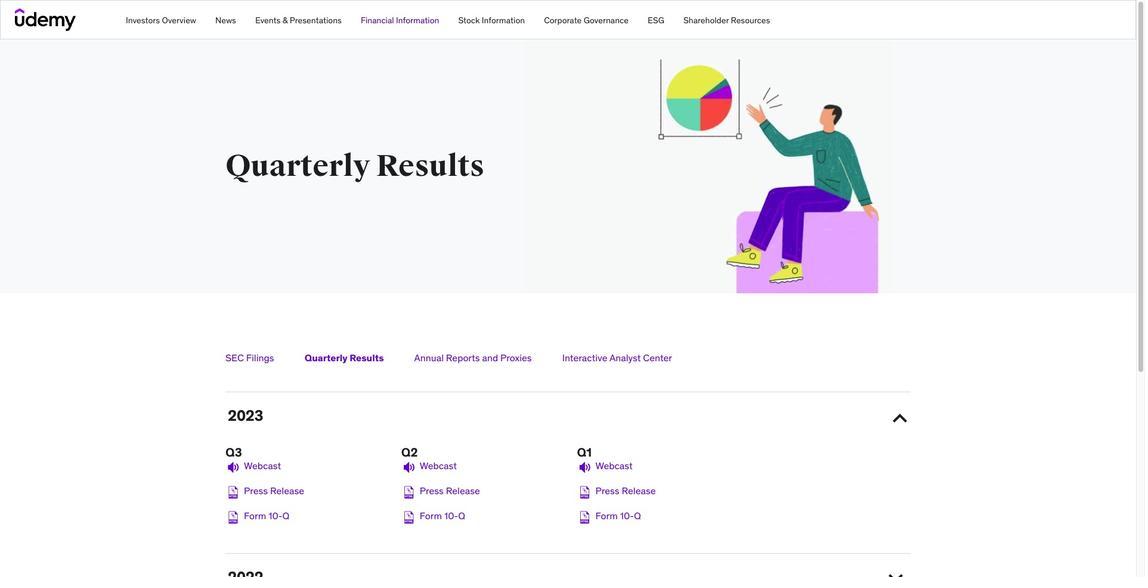 Task type: describe. For each thing, give the bounding box(es) containing it.
interactive analyst center link
[[553, 346, 681, 370]]

reports
[[446, 352, 480, 364]]

financial information link
[[360, 9, 440, 38]]

shareholder resources
[[684, 15, 770, 26]]

quarterly inside 'link'
[[305, 352, 348, 364]]

results inside 'link'
[[350, 352, 384, 364]]

shareholder resources link
[[683, 9, 771, 38]]

annual reports and proxies
[[414, 352, 532, 364]]

analyst
[[610, 352, 641, 364]]

2023 button
[[225, 393, 911, 439]]

financial information
[[361, 15, 439, 26]]

interactive
[[562, 352, 608, 364]]

webcast for q2
[[420, 460, 457, 472]]

10- for q1
[[620, 510, 634, 522]]

press release for q3
[[244, 485, 304, 497]]

corporate governance
[[544, 15, 629, 26]]

webcast link for q1
[[577, 460, 735, 477]]

stock information link
[[458, 9, 526, 38]]

news link
[[215, 9, 237, 38]]

investors overview link
[[125, 9, 197, 38]]

press for q3
[[244, 485, 268, 497]]

release for q1
[[622, 485, 656, 497]]

form 10-q link for q1
[[577, 510, 735, 527]]

investors overview
[[126, 15, 196, 26]]

esg link
[[647, 9, 665, 38]]

0 vertical spatial quarterly results
[[225, 148, 485, 185]]

release for q2
[[446, 485, 480, 497]]

form 10-q for q3
[[244, 510, 290, 522]]

q1
[[577, 445, 592, 460]]

investors
[[126, 15, 160, 26]]

stock information
[[458, 15, 525, 26]]

webcast for q1
[[596, 460, 633, 472]]

q2
[[401, 445, 418, 460]]

form for q3
[[244, 510, 266, 522]]

filings
[[246, 352, 274, 364]]

sec filings link
[[225, 346, 283, 370]]

governance
[[584, 15, 629, 26]]

stock
[[458, 15, 480, 26]]

quarterly results link
[[296, 346, 393, 370]]

annual reports and proxies link
[[405, 346, 541, 370]]

press release link for q2
[[401, 485, 559, 502]]

&
[[283, 15, 288, 26]]

press for q1
[[596, 485, 620, 497]]



Task type: locate. For each thing, give the bounding box(es) containing it.
0 horizontal spatial webcast
[[244, 460, 281, 472]]

0 horizontal spatial form 10-q link
[[225, 510, 383, 527]]

form 10-q link for q2
[[401, 510, 559, 527]]

1 horizontal spatial press release link
[[401, 485, 559, 502]]

2 horizontal spatial press release
[[596, 485, 656, 497]]

2 press release from the left
[[420, 485, 480, 497]]

center
[[643, 352, 672, 364]]

1 press release from the left
[[244, 485, 304, 497]]

proxies
[[501, 352, 532, 364]]

2 horizontal spatial webcast link
[[577, 460, 735, 477]]

1 release from the left
[[270, 485, 304, 497]]

press release for q2
[[420, 485, 480, 497]]

release
[[270, 485, 304, 497], [446, 485, 480, 497], [622, 485, 656, 497]]

2 webcast link from the left
[[401, 460, 559, 477]]

1 press from the left
[[244, 485, 268, 497]]

2 information from the left
[[482, 15, 525, 26]]

1 horizontal spatial form
[[420, 510, 442, 522]]

1 webcast link from the left
[[225, 460, 383, 477]]

interactive analyst center
[[562, 352, 672, 364]]

2 horizontal spatial release
[[622, 485, 656, 497]]

resources
[[731, 15, 770, 26]]

corporate governance link
[[544, 9, 629, 38]]

form 10-q
[[244, 510, 290, 522], [420, 510, 465, 522], [596, 510, 641, 522]]

2 form 10-q from the left
[[420, 510, 465, 522]]

2 horizontal spatial press
[[596, 485, 620, 497]]

sec
[[225, 352, 244, 364]]

1 horizontal spatial release
[[446, 485, 480, 497]]

quarterly
[[225, 148, 370, 185], [305, 352, 348, 364]]

information right financial
[[396, 15, 439, 26]]

0 horizontal spatial form
[[244, 510, 266, 522]]

2 press from the left
[[420, 485, 444, 497]]

press release link
[[225, 485, 383, 502], [401, 485, 559, 502], [577, 485, 735, 502]]

press release link for q1
[[577, 485, 735, 502]]

presentations
[[290, 15, 342, 26]]

information right stock
[[482, 15, 525, 26]]

2 form 10-q link from the left
[[401, 510, 559, 527]]

information for financial information
[[396, 15, 439, 26]]

0 vertical spatial quarterly
[[225, 148, 370, 185]]

q for q2
[[458, 510, 465, 522]]

1 horizontal spatial q
[[458, 510, 465, 522]]

2 form from the left
[[420, 510, 442, 522]]

2 horizontal spatial webcast
[[596, 460, 633, 472]]

financial
[[361, 15, 394, 26]]

1 press release link from the left
[[225, 485, 383, 502]]

news
[[215, 15, 236, 26]]

2023
[[228, 406, 263, 425]]

events & presentations link
[[255, 9, 342, 38]]

10- for q3
[[269, 510, 282, 522]]

webcast link
[[225, 460, 383, 477], [401, 460, 559, 477], [577, 460, 735, 477]]

press release
[[244, 485, 304, 497], [420, 485, 480, 497], [596, 485, 656, 497]]

0 horizontal spatial form 10-q
[[244, 510, 290, 522]]

2 horizontal spatial form
[[596, 510, 618, 522]]

3 10- from the left
[[620, 510, 634, 522]]

0 horizontal spatial q
[[282, 510, 290, 522]]

webcast right "q3"
[[244, 460, 281, 472]]

and
[[482, 352, 498, 364]]

press release for q1
[[596, 485, 656, 497]]

q for q1
[[634, 510, 641, 522]]

webcast
[[244, 460, 281, 472], [420, 460, 457, 472], [596, 460, 633, 472]]

overview
[[162, 15, 196, 26]]

0 vertical spatial results
[[376, 148, 485, 185]]

3 webcast link from the left
[[577, 460, 735, 477]]

information
[[396, 15, 439, 26], [482, 15, 525, 26]]

webcast right q2
[[420, 460, 457, 472]]

udemy image
[[15, 8, 76, 31]]

webcast link for q3
[[225, 460, 383, 477]]

2 q from the left
[[458, 510, 465, 522]]

results
[[376, 148, 485, 185], [350, 352, 384, 364]]

1 form from the left
[[244, 510, 266, 522]]

2 10- from the left
[[444, 510, 458, 522]]

1 horizontal spatial webcast link
[[401, 460, 559, 477]]

1 horizontal spatial webcast
[[420, 460, 457, 472]]

1 webcast from the left
[[244, 460, 281, 472]]

form 10-q link for q3
[[225, 510, 383, 527]]

1 horizontal spatial 10-
[[444, 510, 458, 522]]

webcast link for q2
[[401, 460, 559, 477]]

esg
[[648, 15, 665, 26]]

0 horizontal spatial information
[[396, 15, 439, 26]]

1 information from the left
[[396, 15, 439, 26]]

q3
[[225, 445, 242, 460]]

1 form 10-q link from the left
[[225, 510, 383, 527]]

3 webcast from the left
[[596, 460, 633, 472]]

3 press release link from the left
[[577, 485, 735, 502]]

2 horizontal spatial form 10-q link
[[577, 510, 735, 527]]

1 vertical spatial quarterly results
[[305, 352, 384, 364]]

1 horizontal spatial form 10-q
[[420, 510, 465, 522]]

information for stock information
[[482, 15, 525, 26]]

0 horizontal spatial 10-
[[269, 510, 282, 522]]

1 horizontal spatial press release
[[420, 485, 480, 497]]

0 horizontal spatial press release
[[244, 485, 304, 497]]

3 press from the left
[[596, 485, 620, 497]]

2 horizontal spatial press release link
[[577, 485, 735, 502]]

events
[[255, 15, 281, 26]]

press for q2
[[420, 485, 444, 497]]

form 10-q link
[[225, 510, 383, 527], [401, 510, 559, 527], [577, 510, 735, 527]]

1 horizontal spatial press
[[420, 485, 444, 497]]

form for q1
[[596, 510, 618, 522]]

2 horizontal spatial 10-
[[620, 510, 634, 522]]

1 vertical spatial results
[[350, 352, 384, 364]]

events & presentations
[[255, 15, 342, 26]]

form 10-q for q2
[[420, 510, 465, 522]]

press release link for q3
[[225, 485, 383, 502]]

3 form 10-q from the left
[[596, 510, 641, 522]]

2 webcast from the left
[[420, 460, 457, 472]]

2 release from the left
[[446, 485, 480, 497]]

3 release from the left
[[622, 485, 656, 497]]

10- for q2
[[444, 510, 458, 522]]

quarterly results
[[225, 148, 485, 185], [305, 352, 384, 364]]

form 10-q for q1
[[596, 510, 641, 522]]

1 horizontal spatial form 10-q link
[[401, 510, 559, 527]]

1 horizontal spatial information
[[482, 15, 525, 26]]

sec filings
[[225, 352, 274, 364]]

0 horizontal spatial release
[[270, 485, 304, 497]]

shareholder
[[684, 15, 729, 26]]

form for q2
[[420, 510, 442, 522]]

1 form 10-q from the left
[[244, 510, 290, 522]]

2 horizontal spatial form 10-q
[[596, 510, 641, 522]]

3 form from the left
[[596, 510, 618, 522]]

webcast for q3
[[244, 460, 281, 472]]

0 horizontal spatial press release link
[[225, 485, 383, 502]]

2 press release link from the left
[[401, 485, 559, 502]]

3 press release from the left
[[596, 485, 656, 497]]

webcast right 'q1'
[[596, 460, 633, 472]]

1 vertical spatial quarterly
[[305, 352, 348, 364]]

q
[[282, 510, 290, 522], [458, 510, 465, 522], [634, 510, 641, 522]]

2 horizontal spatial q
[[634, 510, 641, 522]]

press
[[244, 485, 268, 497], [420, 485, 444, 497], [596, 485, 620, 497]]

10-
[[269, 510, 282, 522], [444, 510, 458, 522], [620, 510, 634, 522]]

form
[[244, 510, 266, 522], [420, 510, 442, 522], [596, 510, 618, 522]]

1 10- from the left
[[269, 510, 282, 522]]

release for q3
[[270, 485, 304, 497]]

0 horizontal spatial press
[[244, 485, 268, 497]]

annual
[[414, 352, 444, 364]]

3 form 10-q link from the left
[[577, 510, 735, 527]]

1 q from the left
[[282, 510, 290, 522]]

corporate
[[544, 15, 582, 26]]

3 q from the left
[[634, 510, 641, 522]]

quarterly results inside 'link'
[[305, 352, 384, 364]]

0 horizontal spatial webcast link
[[225, 460, 383, 477]]

q for q3
[[282, 510, 290, 522]]



Task type: vqa. For each thing, say whether or not it's contained in the screenshot.
Q1's Press Release
yes



